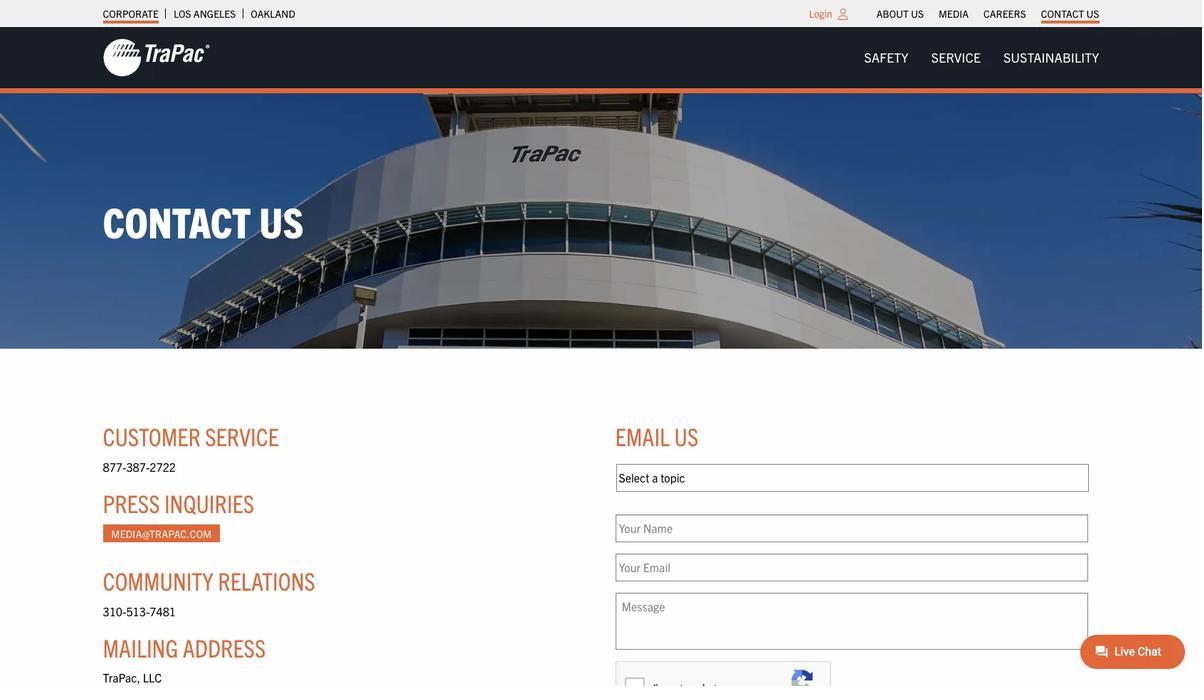 Task type: vqa. For each thing, say whether or not it's contained in the screenshot.
third Download LINK from right
no



Task type: locate. For each thing, give the bounding box(es) containing it.
us
[[911, 7, 924, 20], [1087, 7, 1100, 20], [259, 195, 304, 247], [675, 421, 699, 452]]

0 horizontal spatial contact us
[[103, 195, 304, 247]]

310-513-7481
[[103, 604, 176, 618]]

1 vertical spatial contact us
[[103, 195, 304, 247]]

0 vertical spatial contact
[[1041, 7, 1085, 20]]

trapac, llc
[[103, 671, 162, 685]]

angeles
[[194, 7, 236, 20]]

oakland
[[251, 7, 295, 20]]

1 horizontal spatial contact
[[1041, 7, 1085, 20]]

community relations
[[103, 566, 315, 596]]

us inside "link"
[[1087, 7, 1100, 20]]

login
[[809, 7, 833, 20]]

email
[[616, 421, 670, 452]]

corporate image
[[103, 38, 210, 78]]

contact us
[[1041, 7, 1100, 20], [103, 195, 304, 247]]

1 vertical spatial contact
[[103, 195, 251, 247]]

0 horizontal spatial contact
[[103, 195, 251, 247]]

contact
[[1041, 7, 1085, 20], [103, 195, 251, 247]]

menu bar up service link on the top of page
[[869, 4, 1107, 23]]

los angeles
[[174, 7, 236, 20]]

los angeles link
[[174, 4, 236, 23]]

safety link
[[853, 43, 920, 72]]

corporate link
[[103, 4, 159, 23]]

relations
[[218, 566, 315, 596]]

contact us link
[[1041, 4, 1100, 23]]

0 vertical spatial menu bar
[[869, 4, 1107, 23]]

about us
[[877, 7, 924, 20]]

menu bar
[[869, 4, 1107, 23], [853, 43, 1111, 72]]

menu bar containing about us
[[869, 4, 1107, 23]]

login link
[[809, 7, 833, 20]]

address
[[183, 632, 266, 663]]

menu bar containing safety
[[853, 43, 1111, 72]]

0 vertical spatial service
[[932, 49, 981, 66]]

1 vertical spatial menu bar
[[853, 43, 1111, 72]]

1 horizontal spatial service
[[932, 49, 981, 66]]

513-
[[126, 604, 150, 618]]

community
[[103, 566, 214, 596]]

877-
[[103, 460, 126, 474]]

media
[[939, 7, 969, 20]]

mailing address
[[103, 632, 266, 663]]

los
[[174, 7, 191, 20]]

service
[[932, 49, 981, 66], [205, 421, 279, 452]]

310-
[[103, 604, 126, 618]]

2722
[[150, 460, 176, 474]]

email us
[[616, 421, 699, 452]]

Your Email text field
[[616, 554, 1088, 581]]

trapac,
[[103, 671, 140, 685]]

menu bar down careers
[[853, 43, 1111, 72]]

877-387-2722
[[103, 460, 176, 474]]

1 vertical spatial service
[[205, 421, 279, 452]]

contact inside contact us "link"
[[1041, 7, 1085, 20]]

0 vertical spatial contact us
[[1041, 7, 1100, 20]]

service link
[[920, 43, 992, 72]]



Task type: describe. For each thing, give the bounding box(es) containing it.
Message text field
[[616, 593, 1088, 650]]

oakland link
[[251, 4, 295, 23]]

7481
[[150, 604, 176, 618]]

mailing
[[103, 632, 178, 663]]

media@trapac.com link
[[103, 525, 220, 543]]

careers
[[984, 7, 1026, 20]]

press inquiries
[[103, 488, 254, 518]]

0 horizontal spatial service
[[205, 421, 279, 452]]

light image
[[838, 9, 848, 20]]

inquiries
[[164, 488, 254, 518]]

media@trapac.com
[[111, 527, 212, 540]]

about us link
[[877, 4, 924, 23]]

corporate
[[103, 7, 159, 20]]

press
[[103, 488, 160, 518]]

careers link
[[984, 4, 1026, 23]]

sustainability
[[1004, 49, 1100, 66]]

service inside service link
[[932, 49, 981, 66]]

customer service
[[103, 421, 279, 452]]

Your Name text field
[[616, 514, 1088, 542]]

customer
[[103, 421, 201, 452]]

safety
[[865, 49, 909, 66]]

llc
[[143, 671, 162, 685]]

387-
[[126, 460, 150, 474]]

1 horizontal spatial contact us
[[1041, 7, 1100, 20]]

sustainability link
[[992, 43, 1111, 72]]

media link
[[939, 4, 969, 23]]

about
[[877, 7, 909, 20]]



